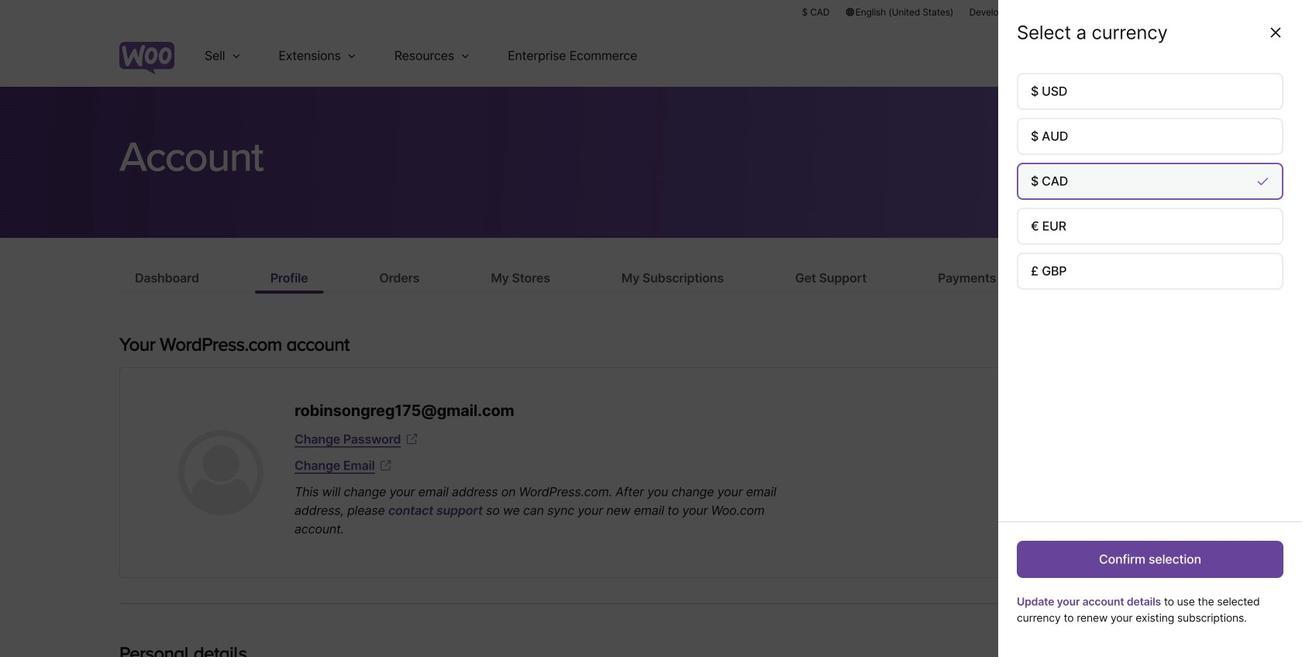 Task type: vqa. For each thing, say whether or not it's contained in the screenshot.
23 "the"
no



Task type: describe. For each thing, give the bounding box(es) containing it.
external link image
[[378, 458, 394, 474]]

search image
[[1119, 43, 1144, 68]]

open account menu image
[[1158, 43, 1183, 68]]



Task type: locate. For each thing, give the bounding box(es) containing it.
external link image
[[404, 432, 420, 447]]

close selector image
[[1268, 25, 1284, 40]]

gravatar image image
[[178, 430, 264, 516]]

service navigation menu element
[[1091, 31, 1183, 81]]



